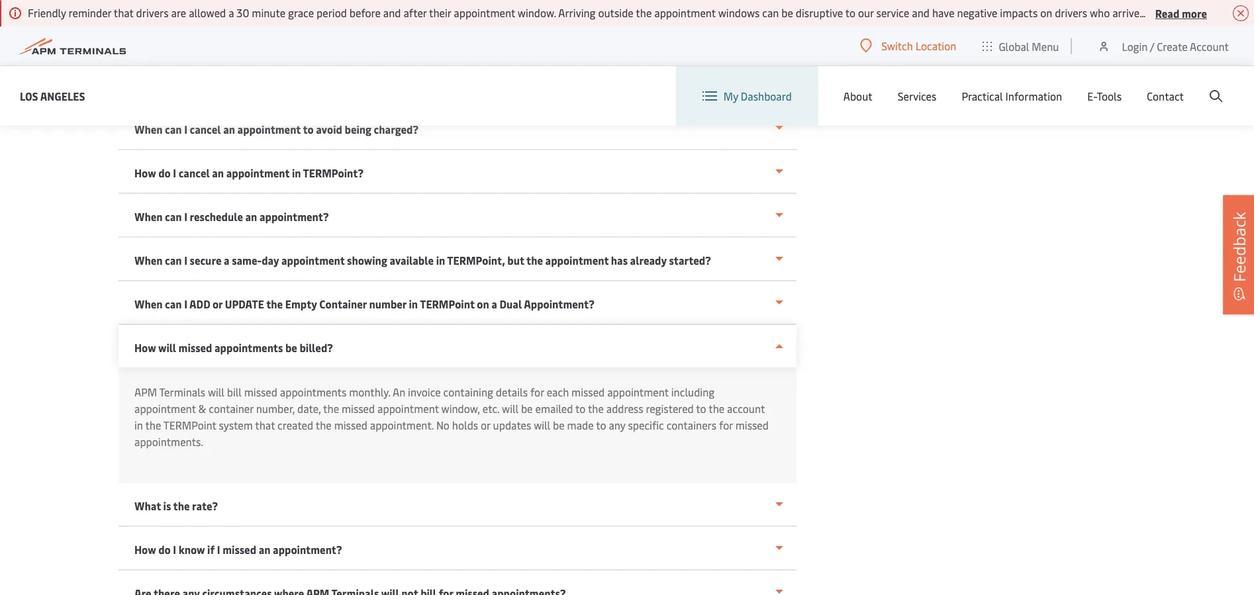 Task type: locate. For each thing, give the bounding box(es) containing it.
termpoint?
[[303, 166, 364, 180]]

30
[[237, 5, 249, 20]]

on left read
[[1143, 5, 1155, 20]]

a inside dropdown button
[[224, 253, 230, 268]]

to
[[846, 5, 856, 20], [303, 122, 314, 136], [576, 402, 586, 416], [697, 402, 707, 416], [596, 418, 607, 433]]

1 how from the top
[[134, 166, 156, 180]]

practical information
[[962, 89, 1063, 103]]

1 horizontal spatial or
[[481, 418, 491, 433]]

update
[[225, 297, 264, 311]]

0 horizontal spatial drivers
[[136, 5, 169, 20]]

when can i add or update the empty container number in termpoint on a dual appointment? button
[[119, 282, 797, 325]]

to left our
[[846, 5, 856, 20]]

for
[[531, 385, 544, 400], [720, 418, 733, 433]]

that right reminder
[[114, 5, 134, 20]]

the inside dropdown button
[[266, 297, 283, 311]]

about
[[844, 89, 873, 103]]

missed
[[179, 341, 212, 355], [244, 385, 278, 400], [572, 385, 605, 400], [342, 402, 375, 416], [334, 418, 368, 433], [736, 418, 769, 433], [223, 543, 256, 557]]

a left 30
[[229, 5, 234, 20]]

and left have in the right of the page
[[913, 5, 930, 20]]

1 vertical spatial appointments
[[280, 385, 347, 400]]

on
[[1041, 5, 1053, 20], [1143, 5, 1155, 20], [477, 297, 489, 311]]

an for when can i reschedule an appointment?
[[245, 209, 257, 224]]

when for when can i cancel an appointment to avoid being charged?
[[134, 122, 163, 136]]

in left termpoint?
[[292, 166, 301, 180]]

can for when can i cancel an appointment to avoid being charged?
[[165, 122, 182, 136]]

will inside the how will missed appointments be billed? dropdown button
[[158, 341, 176, 355]]

termpoint
[[420, 297, 475, 311], [164, 418, 216, 433]]

4 when from the top
[[134, 297, 163, 311]]

1 horizontal spatial termpoint
[[420, 297, 475, 311]]

a
[[229, 5, 234, 20], [224, 253, 230, 268], [492, 297, 497, 311]]

container
[[320, 297, 367, 311]]

when for when can i reschedule an appointment?
[[134, 209, 163, 224]]

can inside dropdown button
[[165, 297, 182, 311]]

do for cancel
[[158, 166, 171, 180]]

appointment down when can i cancel an appointment to avoid being charged?
[[226, 166, 290, 180]]

or
[[213, 297, 223, 311], [481, 418, 491, 433]]

system
[[219, 418, 253, 433]]

how do i know if i missed an appointment?
[[134, 543, 342, 557]]

appointment left windows in the top of the page
[[655, 5, 716, 20]]

when
[[134, 122, 163, 136], [134, 209, 163, 224], [134, 253, 163, 268], [134, 297, 163, 311]]

cancel up reschedule on the top left
[[179, 166, 210, 180]]

appointment right day
[[282, 253, 345, 268]]

0 horizontal spatial for
[[531, 385, 544, 400]]

2 how from the top
[[134, 341, 156, 355]]

1 vertical spatial termpoint
[[164, 418, 216, 433]]

missed inside dropdown button
[[223, 543, 256, 557]]

can for when can i add or update the empty container number in termpoint on a dual appointment?
[[165, 297, 182, 311]]

1 horizontal spatial on
[[1041, 5, 1053, 20]]

same-
[[232, 253, 262, 268]]

for down account on the right of page
[[720, 418, 733, 433]]

0 vertical spatial how
[[134, 166, 156, 180]]

1 vertical spatial cancel
[[179, 166, 210, 180]]

in right available on the left top of the page
[[436, 253, 445, 268]]

cancel for can
[[190, 122, 221, 136]]

0 vertical spatial appointments
[[215, 341, 283, 355]]

date,
[[298, 402, 321, 416]]

in right number
[[409, 297, 418, 311]]

termpoint down &
[[164, 418, 216, 433]]

that inside apm terminals will bill missed appointments monthly. an invoice containing details for each missed appointment including appointment & container number, date, the missed appointment window, etc. will be emailed to the address registered to the account in the termpoint system that created the missed appointment. no holds or updates will be made to any specific containers for missed appointments.
[[255, 418, 275, 433]]

on left dual
[[477, 297, 489, 311]]

will down emailed
[[534, 418, 551, 433]]

cancel for do
[[179, 166, 210, 180]]

cancel
[[190, 122, 221, 136], [179, 166, 210, 180]]

1 vertical spatial for
[[720, 418, 733, 433]]

be left billed?
[[285, 341, 297, 355]]

will up terminals
[[158, 341, 176, 355]]

avoid
[[316, 122, 343, 136]]

1 vertical spatial appointment?
[[273, 543, 342, 557]]

global menu button
[[970, 26, 1073, 66]]

i for when can i secure a same-day appointment showing available in termpoint, but the appointment has already started?
[[184, 253, 187, 268]]

time.
[[1157, 5, 1181, 20]]

location
[[916, 38, 957, 53]]

0 vertical spatial do
[[158, 166, 171, 180]]

secure
[[190, 253, 222, 268]]

0 horizontal spatial termpoint
[[164, 418, 216, 433]]

a left same-
[[224, 253, 230, 268]]

or inside apm terminals will bill missed appointments monthly. an invoice containing details for each missed appointment including appointment & container number, date, the missed appointment window, etc. will be emailed to the address registered to the account in the termpoint system that created the missed appointment. no holds or updates will be made to any specific containers for missed appointments.
[[481, 418, 491, 433]]

i for when can i add or update the empty container number in termpoint on a dual appointment?
[[184, 297, 187, 311]]

i for how do i know if i missed an appointment?
[[173, 543, 176, 557]]

the left "empty" at left
[[266, 297, 283, 311]]

details
[[496, 385, 528, 400]]

be down emailed
[[553, 418, 565, 433]]

3 how from the top
[[134, 543, 156, 557]]

my
[[724, 89, 739, 103]]

allowed
[[189, 5, 226, 20]]

0 vertical spatial appointment?
[[260, 209, 329, 224]]

an
[[223, 122, 235, 136], [212, 166, 224, 180], [245, 209, 257, 224], [259, 543, 271, 557]]

0 horizontal spatial that
[[114, 5, 134, 20]]

1 and from the left
[[383, 5, 401, 20]]

contact
[[1148, 89, 1185, 103]]

be left disruptive
[[782, 5, 794, 20]]

1 when from the top
[[134, 122, 163, 136]]

address
[[607, 402, 644, 416]]

will left bill
[[208, 385, 225, 400]]

or down etc.
[[481, 418, 491, 433]]

to up the made
[[576, 402, 586, 416]]

have
[[933, 5, 955, 20]]

on right impacts in the right of the page
[[1041, 5, 1053, 20]]

1 horizontal spatial drivers
[[1056, 5, 1088, 20]]

that down number,
[[255, 418, 275, 433]]

termpoint up the how will missed appointments be billed? dropdown button
[[420, 297, 475, 311]]

practical information button
[[962, 66, 1063, 126]]

for left each
[[531, 385, 544, 400]]

appointment up address
[[608, 385, 669, 400]]

account
[[728, 402, 765, 416]]

and left after
[[383, 5, 401, 20]]

drivers left who
[[1056, 5, 1088, 20]]

containing
[[444, 385, 494, 400]]

number,
[[256, 402, 295, 416]]

los
[[20, 88, 38, 103]]

dashboard
[[741, 89, 792, 103]]

2 horizontal spatial on
[[1143, 5, 1155, 20]]

termpoint,
[[447, 253, 505, 268]]

1 horizontal spatial and
[[913, 5, 930, 20]]

drivers
[[136, 5, 169, 20], [1056, 5, 1088, 20]]

global
[[999, 39, 1030, 53]]

charged?
[[374, 122, 419, 136]]

in down 'apm'
[[134, 418, 143, 433]]

2 do from the top
[[158, 543, 171, 557]]

an
[[393, 385, 406, 400]]

in inside apm terminals will bill missed appointments monthly. an invoice containing details for each missed appointment including appointment & container number, date, the missed appointment window, etc. will be emailed to the address registered to the account in the termpoint system that created the missed appointment. no holds or updates will be made to any specific containers for missed appointments.
[[134, 418, 143, 433]]

the right but
[[527, 253, 543, 268]]

will down the details on the left of the page
[[502, 402, 519, 416]]

switch location
[[882, 38, 957, 53]]

available
[[390, 253, 434, 268]]

2 when from the top
[[134, 209, 163, 224]]

how for how will missed appointments be billed?
[[134, 341, 156, 355]]

how
[[134, 166, 156, 180], [134, 341, 156, 355], [134, 543, 156, 557]]

an up reschedule on the top left
[[212, 166, 224, 180]]

appointment up appointment.
[[378, 402, 439, 416]]

2 vertical spatial a
[[492, 297, 497, 311]]

do for know
[[158, 543, 171, 557]]

appointment right their
[[454, 5, 515, 20]]

each
[[547, 385, 569, 400]]

day
[[262, 253, 279, 268]]

the right is
[[173, 499, 190, 513]]

when can i secure a same-day appointment showing available in termpoint, but the appointment has already started?
[[134, 253, 712, 268]]

1 vertical spatial how
[[134, 341, 156, 355]]

appointment?
[[260, 209, 329, 224], [273, 543, 342, 557]]

that
[[114, 5, 134, 20], [1219, 5, 1239, 20], [255, 418, 275, 433]]

how inside dropdown button
[[134, 341, 156, 355]]

read
[[1156, 6, 1180, 20]]

1 vertical spatial or
[[481, 418, 491, 433]]

login / create account
[[1123, 39, 1230, 53]]

emailed
[[536, 402, 573, 416]]

an up how do i cancel an appointment in termpoint?
[[223, 122, 235, 136]]

their
[[429, 5, 451, 20]]

a left dual
[[492, 297, 497, 311]]

outside
[[599, 5, 634, 20]]

appointments down the update
[[215, 341, 283, 355]]

apm
[[134, 385, 157, 400]]

1 horizontal spatial for
[[720, 418, 733, 433]]

0 horizontal spatial on
[[477, 297, 489, 311]]

1 drivers from the left
[[136, 5, 169, 20]]

the right date,
[[323, 402, 339, 416]]

e-
[[1088, 89, 1097, 103]]

or right add
[[213, 297, 223, 311]]

are
[[171, 5, 186, 20]]

appointments up date,
[[280, 385, 347, 400]]

the down date,
[[316, 418, 332, 433]]

can for when can i reschedule an appointment?
[[165, 209, 182, 224]]

when inside dropdown button
[[134, 297, 163, 311]]

invoice
[[408, 385, 441, 400]]

2 vertical spatial how
[[134, 543, 156, 557]]

1 do from the top
[[158, 166, 171, 180]]

1 vertical spatial do
[[158, 543, 171, 557]]

the right outside
[[636, 5, 652, 20]]

1 vertical spatial a
[[224, 253, 230, 268]]

that left arr on the top right
[[1219, 5, 1239, 20]]

0 horizontal spatial and
[[383, 5, 401, 20]]

on inside dropdown button
[[477, 297, 489, 311]]

when can i secure a same-day appointment showing available in termpoint, but the appointment has already started? button
[[119, 238, 797, 282]]

to inside dropdown button
[[303, 122, 314, 136]]

i inside dropdown button
[[184, 297, 187, 311]]

3 when from the top
[[134, 253, 163, 268]]

an right reschedule on the top left
[[245, 209, 257, 224]]

impacts
[[1001, 5, 1038, 20]]

appointment up how do i cancel an appointment in termpoint?
[[238, 122, 301, 136]]

0 vertical spatial for
[[531, 385, 544, 400]]

drivers left the 'are'
[[136, 5, 169, 20]]

create
[[1158, 39, 1188, 53]]

to left avoid
[[303, 122, 314, 136]]

a inside dropdown button
[[492, 297, 497, 311]]

tools
[[1097, 89, 1122, 103]]

the up appointments.
[[145, 418, 161, 433]]

read more button
[[1156, 5, 1208, 21]]

missed inside dropdown button
[[179, 341, 212, 355]]

billed?
[[300, 341, 333, 355]]

how do i know if i missed an appointment? button
[[119, 527, 797, 571]]

0 vertical spatial or
[[213, 297, 223, 311]]

the
[[636, 5, 652, 20], [527, 253, 543, 268], [266, 297, 283, 311], [323, 402, 339, 416], [588, 402, 604, 416], [709, 402, 725, 416], [145, 418, 161, 433], [316, 418, 332, 433], [173, 499, 190, 513]]

how do i cancel an appointment in termpoint?
[[134, 166, 364, 180]]

cancel up how do i cancel an appointment in termpoint?
[[190, 122, 221, 136]]

0 vertical spatial cancel
[[190, 122, 221, 136]]

when for when can i add or update the empty container number in termpoint on a dual appointment?
[[134, 297, 163, 311]]

account
[[1191, 39, 1230, 53]]

i
[[184, 122, 187, 136], [173, 166, 176, 180], [184, 209, 187, 224], [184, 253, 187, 268], [184, 297, 187, 311], [173, 543, 176, 557], [217, 543, 220, 557]]

1 horizontal spatial that
[[255, 418, 275, 433]]

rate?
[[192, 499, 218, 513]]

0 horizontal spatial or
[[213, 297, 223, 311]]

or inside dropdown button
[[213, 297, 223, 311]]

0 vertical spatial termpoint
[[420, 297, 475, 311]]



Task type: describe. For each thing, give the bounding box(es) containing it.
my dashboard button
[[703, 66, 792, 126]]

how will missed appointments be billed?
[[134, 341, 333, 355]]

specific
[[628, 418, 664, 433]]

can for when can i secure a same-day appointment showing available in termpoint, but the appointment has already started?
[[165, 253, 182, 268]]

appointment left has
[[546, 253, 609, 268]]

to down including
[[697, 402, 707, 416]]

i for how do i cancel an appointment in termpoint?
[[173, 166, 176, 180]]

after
[[404, 5, 427, 20]]

0 vertical spatial a
[[229, 5, 234, 20]]

2 and from the left
[[913, 5, 930, 20]]

information
[[1006, 89, 1063, 103]]

already
[[630, 253, 667, 268]]

bill
[[227, 385, 242, 400]]

i for when can i cancel an appointment to avoid being charged?
[[184, 122, 187, 136]]

add
[[190, 297, 210, 311]]

period
[[317, 5, 347, 20]]

drivers
[[1184, 5, 1217, 20]]

the down including
[[709, 402, 725, 416]]

before
[[350, 5, 381, 20]]

has
[[611, 253, 628, 268]]

how do i cancel an appointment in termpoint? button
[[119, 150, 797, 194]]

containers
[[667, 418, 717, 433]]

los angeles link
[[20, 88, 85, 104]]

when can i cancel an appointment to avoid being charged? button
[[119, 107, 797, 150]]

terminals
[[159, 385, 205, 400]]

services
[[898, 89, 937, 103]]

negative
[[958, 5, 998, 20]]

created
[[278, 418, 314, 433]]

our
[[859, 5, 874, 20]]

an for when can i cancel an appointment to avoid being charged?
[[223, 122, 235, 136]]

no
[[437, 418, 450, 433]]

an right if
[[259, 543, 271, 557]]

e-tools button
[[1088, 66, 1122, 126]]

2 drivers from the left
[[1056, 5, 1088, 20]]

services button
[[898, 66, 937, 126]]

when can i add or update the empty container number in termpoint on a dual appointment?
[[134, 297, 595, 311]]

appointment?
[[524, 297, 595, 311]]

etc.
[[483, 402, 500, 416]]

los angeles
[[20, 88, 85, 103]]

when for when can i secure a same-day appointment showing available in termpoint, but the appointment has already started?
[[134, 253, 163, 268]]

what
[[134, 499, 161, 513]]

is
[[163, 499, 171, 513]]

practical
[[962, 89, 1004, 103]]

reminder
[[69, 5, 111, 20]]

arr
[[1242, 5, 1255, 20]]

global menu
[[999, 39, 1060, 53]]

&
[[199, 402, 206, 416]]

login / create account link
[[1098, 27, 1230, 66]]

holds
[[452, 418, 478, 433]]

to left any
[[596, 418, 607, 433]]

appointments.
[[134, 435, 203, 449]]

2 horizontal spatial that
[[1219, 5, 1239, 20]]

windows
[[719, 5, 760, 20]]

e-tools
[[1088, 89, 1122, 103]]

termpoint inside when can i add or update the empty container number in termpoint on a dual appointment? dropdown button
[[420, 297, 475, 311]]

appointment down terminals
[[134, 402, 196, 416]]

service
[[877, 5, 910, 20]]

how for how do i cancel an appointment in termpoint?
[[134, 166, 156, 180]]

when can i reschedule an appointment? button
[[119, 194, 797, 238]]

registered
[[646, 402, 694, 416]]

how for how do i know if i missed an appointment?
[[134, 543, 156, 557]]

an for how do i cancel an appointment in termpoint?
[[212, 166, 224, 180]]

minute
[[252, 5, 286, 20]]

apm terminals will bill missed appointments monthly. an invoice containing details for each missed appointment including appointment & container number, date, the missed appointment window, etc. will be emailed to the address registered to the account in the termpoint system that created the missed appointment. no holds or updates will be made to any specific containers for missed appointments.
[[134, 385, 769, 449]]

container
[[209, 402, 254, 416]]

appointments inside dropdown button
[[215, 341, 283, 355]]

termpoint inside apm terminals will bill missed appointments monthly. an invoice containing details for each missed appointment including appointment & container number, date, the missed appointment window, etc. will be emailed to the address registered to the account in the termpoint system that created the missed appointment. no holds or updates will be made to any specific containers for missed appointments.
[[164, 418, 216, 433]]

if
[[207, 543, 215, 557]]

menu
[[1033, 39, 1060, 53]]

empty
[[285, 297, 317, 311]]

appointments inside apm terminals will bill missed appointments monthly. an invoice containing details for each missed appointment including appointment & container number, date, the missed appointment window, etc. will be emailed to the address registered to the account in the termpoint system that created the missed appointment. no holds or updates will be made to any specific containers for missed appointments.
[[280, 385, 347, 400]]

arriving
[[559, 5, 596, 20]]

know
[[179, 543, 205, 557]]

the up the made
[[588, 402, 604, 416]]

monthly.
[[349, 385, 391, 400]]

in inside dropdown button
[[409, 297, 418, 311]]

friendly
[[28, 5, 66, 20]]

when can i cancel an appointment to avoid being charged?
[[134, 122, 419, 136]]

login
[[1123, 39, 1148, 53]]

be inside dropdown button
[[285, 341, 297, 355]]

i for when can i reschedule an appointment?
[[184, 209, 187, 224]]

close alert image
[[1234, 5, 1250, 21]]

be up updates
[[521, 402, 533, 416]]

window.
[[518, 5, 556, 20]]

made
[[568, 418, 594, 433]]

but
[[508, 253, 525, 268]]

about button
[[844, 66, 873, 126]]

showing
[[347, 253, 387, 268]]

when can i reschedule an appointment?
[[134, 209, 329, 224]]



Task type: vqa. For each thing, say whether or not it's contained in the screenshot.
APPAPMTCTO@apmterminals.com to the bottom
no



